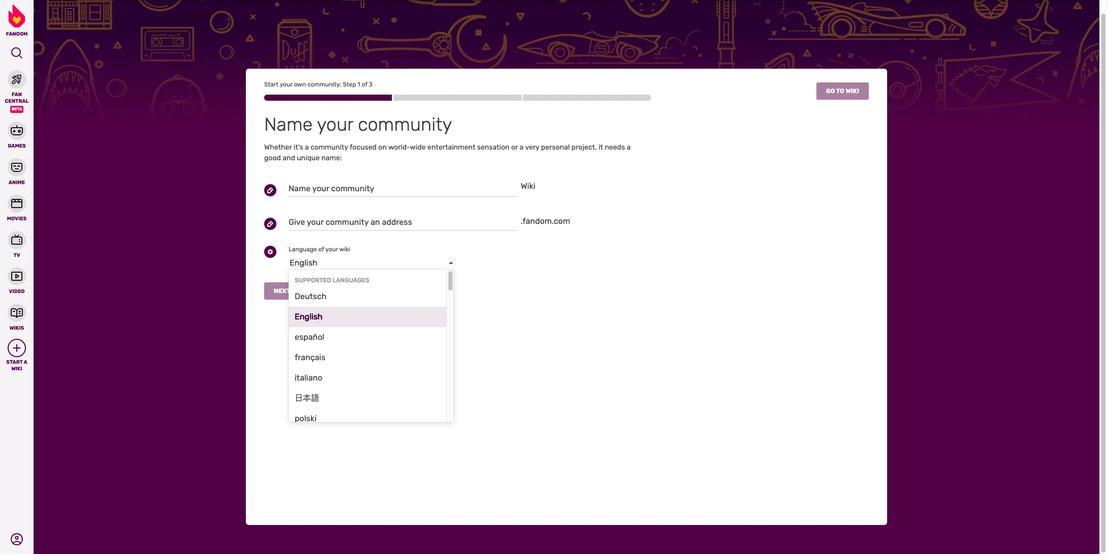 Task type: locate. For each thing, give the bounding box(es) containing it.
english
[[290, 258, 317, 267], [295, 312, 322, 322]]

tiny image
[[267, 221, 273, 227]]

very
[[525, 143, 539, 152]]

supported
[[295, 277, 331, 284]]

start down small image on the bottom left of the page
[[6, 359, 23, 365]]

of
[[362, 81, 367, 88], [318, 246, 324, 253]]

tv link
[[0, 230, 34, 259]]

your
[[280, 81, 292, 88], [317, 114, 353, 135], [325, 246, 338, 253]]

wikis
[[10, 325, 24, 331]]

entertainment
[[427, 143, 475, 152]]

your for start
[[280, 81, 292, 88]]

0 horizontal spatial of
[[318, 246, 324, 253]]

0 vertical spatial wiki
[[521, 181, 535, 191]]

tiny image down tiny icon
[[267, 249, 273, 255]]

2 vertical spatial your
[[325, 246, 338, 253]]

community inside whether it's a community focused on world-wide entertainment sensation or a very personal project, it needs a good and unique name:
[[311, 143, 348, 152]]

small image
[[12, 344, 21, 353]]

1 vertical spatial of
[[318, 246, 324, 253]]

world-
[[388, 143, 410, 152]]

1 vertical spatial wiki
[[11, 366, 22, 372]]

wiki down very
[[521, 181, 535, 191]]

tv
[[13, 252, 20, 258]]

a right "or" at the left of page
[[520, 143, 524, 152]]

step
[[343, 81, 356, 88]]

0 vertical spatial tiny image
[[267, 187, 273, 193]]

start inside start a wiki
[[6, 359, 23, 365]]

0 horizontal spatial start
[[6, 359, 23, 365]]

anime link
[[0, 157, 34, 186]]

it
[[599, 143, 603, 152]]

of right the language
[[318, 246, 324, 253]]

start your own community: step 1 of 3
[[264, 81, 373, 88]]

wiki
[[521, 181, 535, 191], [11, 366, 22, 372]]

movies
[[7, 216, 27, 222]]

start a wiki
[[6, 359, 27, 372]]

english down the language
[[290, 258, 317, 267]]

start
[[264, 81, 278, 88], [6, 359, 23, 365]]

wiki
[[339, 246, 350, 253]]

good
[[264, 154, 281, 162]]

your up 'name:'
[[317, 114, 353, 135]]

of right 1
[[362, 81, 367, 88]]

it's
[[294, 143, 303, 152]]

english up español
[[295, 312, 322, 322]]

community up 'name:'
[[311, 143, 348, 152]]

fan central beta
[[5, 92, 29, 111]]

wide
[[410, 143, 426, 152]]

community up world-
[[358, 114, 452, 135]]

or
[[511, 143, 518, 152]]

0 vertical spatial of
[[362, 81, 367, 88]]

start left own
[[264, 81, 278, 88]]

your left own
[[280, 81, 292, 88]]

1 vertical spatial start
[[6, 359, 23, 365]]

tiny image down good
[[267, 187, 273, 193]]

supported languages
[[295, 277, 369, 284]]

focused
[[350, 143, 377, 152]]

0 vertical spatial start
[[264, 81, 278, 88]]

0 horizontal spatial wiki
[[11, 366, 22, 372]]

1 vertical spatial tiny image
[[267, 249, 273, 255]]

None text field
[[289, 186, 518, 197]]

deutsch
[[295, 292, 327, 301]]

fandom navigation element
[[0, 5, 34, 372]]

wiki down small image on the bottom left of the page
[[11, 366, 22, 372]]

language of your wiki
[[289, 246, 350, 253]]

your for name
[[317, 114, 353, 135]]

a inside start a wiki
[[24, 359, 27, 365]]

community
[[358, 114, 452, 135], [311, 143, 348, 152]]

1 vertical spatial community
[[311, 143, 348, 152]]

your left wiki
[[325, 246, 338, 253]]

0 horizontal spatial community
[[311, 143, 348, 152]]

a down 'wikis'
[[24, 359, 27, 365]]

tiny image
[[267, 187, 273, 193], [267, 249, 273, 255]]

None text field
[[289, 219, 518, 231]]

personal
[[541, 143, 570, 152]]

0 vertical spatial your
[[280, 81, 292, 88]]

a right it's
[[305, 143, 309, 152]]

0 vertical spatial community
[[358, 114, 452, 135]]

français
[[295, 353, 325, 362]]

1 horizontal spatial start
[[264, 81, 278, 88]]

a
[[305, 143, 309, 152], [520, 143, 524, 152], [627, 143, 631, 152], [24, 359, 27, 365]]

fandom
[[6, 31, 28, 37]]

1 horizontal spatial wiki
[[521, 181, 535, 191]]

1 vertical spatial english
[[295, 312, 322, 322]]

1 vertical spatial your
[[317, 114, 353, 135]]

video
[[9, 289, 25, 295]]



Task type: describe. For each thing, give the bounding box(es) containing it.
italiano
[[295, 373, 322, 383]]

start a wiki link
[[0, 339, 34, 372]]

video link
[[0, 266, 34, 295]]

own
[[294, 81, 306, 88]]

0 vertical spatial english
[[290, 258, 317, 267]]

anime
[[9, 179, 25, 186]]

community:
[[307, 81, 341, 88]]

start for start your own community: step 1 of 3
[[264, 81, 278, 88]]

language
[[289, 246, 317, 253]]

español
[[295, 332, 324, 342]]

needs
[[605, 143, 625, 152]]

whether it's a community focused on world-wide entertainment sensation or a very personal project, it needs a good and unique name:
[[264, 143, 631, 162]]

on
[[378, 143, 387, 152]]

1 horizontal spatial of
[[362, 81, 367, 88]]

wiki inside start a wiki
[[11, 366, 22, 372]]

and
[[283, 154, 295, 162]]

beta
[[11, 107, 22, 111]]

1 tiny image from the top
[[267, 187, 273, 193]]

movies link
[[0, 193, 34, 222]]

3
[[369, 81, 373, 88]]

name:
[[321, 154, 342, 162]]

start for start a wiki
[[6, 359, 23, 365]]

1 horizontal spatial community
[[358, 114, 452, 135]]

languages
[[333, 277, 369, 284]]

games
[[8, 143, 26, 149]]

polski
[[295, 414, 317, 423]]

unique
[[297, 154, 320, 162]]

.fandom.com
[[521, 216, 570, 226]]

name your community
[[264, 114, 452, 135]]

central
[[5, 98, 29, 104]]

fandom link
[[0, 5, 34, 37]]

fan
[[12, 92, 22, 98]]

sensation
[[477, 143, 509, 152]]

search [ctrl-option-f] image
[[11, 47, 23, 59]]

日本語
[[295, 393, 319, 403]]

project,
[[571, 143, 597, 152]]

1
[[358, 81, 360, 88]]

games link
[[0, 121, 34, 149]]

name
[[264, 114, 313, 135]]

whether
[[264, 143, 292, 152]]

2 tiny image from the top
[[267, 249, 273, 255]]

a right needs
[[627, 143, 631, 152]]



